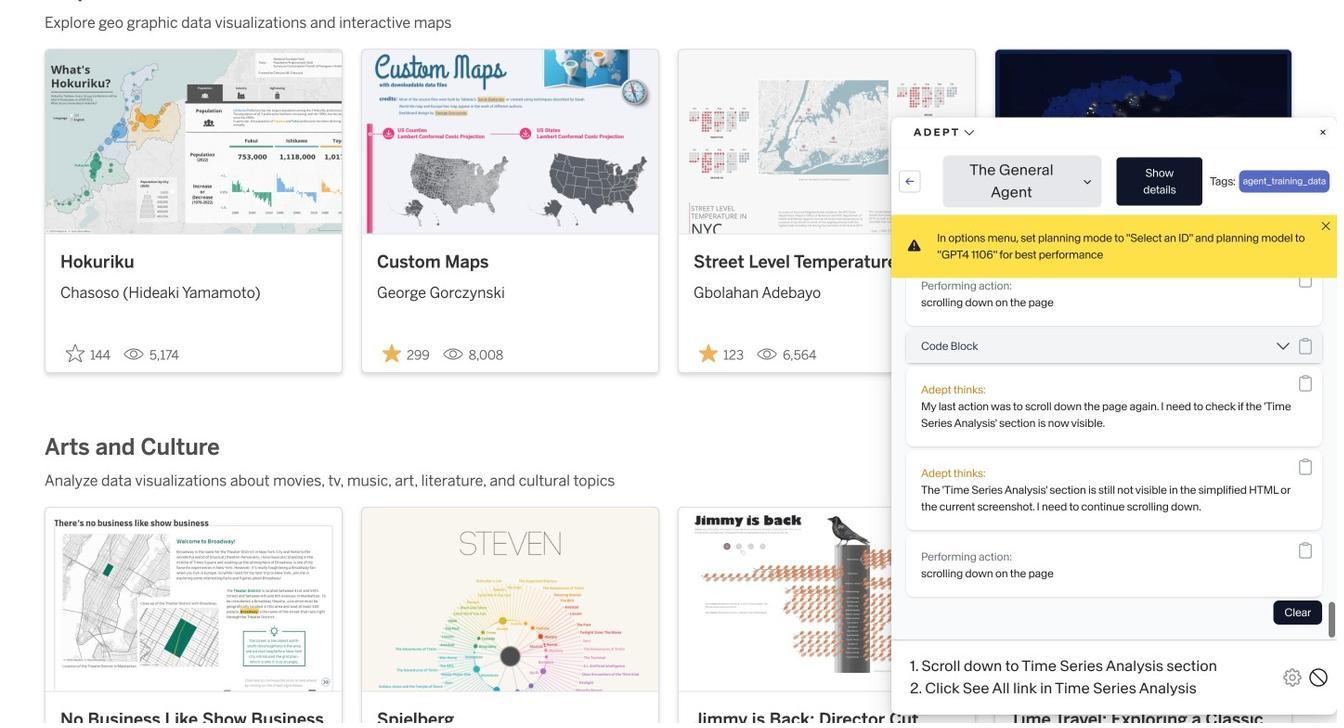 Task type: vqa. For each thing, say whether or not it's contained in the screenshot.
South option
no



Task type: describe. For each thing, give the bounding box(es) containing it.
remove favorite image for first "remove favorite" button from left
[[383, 344, 401, 362]]

see all arts and culture element
[[1245, 436, 1293, 459]]

2 remove favorite button from the left
[[694, 338, 750, 369]]

arts and culture heading
[[45, 433, 220, 462]]

Add Favorite button
[[60, 338, 116, 369]]

remove favorite image for third "remove favorite" button
[[1016, 344, 1035, 362]]

maps heading
[[45, 0, 102, 4]]

analyze data visualizations about movies, tv, music, art, literature, and cultural topics element
[[45, 470, 1293, 492]]

1 remove favorite button from the left
[[377, 338, 435, 369]]



Task type: locate. For each thing, give the bounding box(es) containing it.
2 horizontal spatial remove favorite button
[[1011, 338, 1067, 369]]

1 horizontal spatial remove favorite image
[[699, 344, 718, 362]]

Remove Favorite button
[[377, 338, 435, 369], [694, 338, 750, 369], [1011, 338, 1067, 369]]

2 horizontal spatial remove favorite image
[[1016, 344, 1035, 362]]

0 horizontal spatial remove favorite image
[[383, 344, 401, 362]]

3 remove favorite image from the left
[[1016, 344, 1035, 362]]

add favorite image
[[66, 344, 85, 362]]

remove favorite image for second "remove favorite" button from the right
[[699, 344, 718, 362]]

1 remove favorite image from the left
[[383, 344, 401, 362]]

remove favorite image
[[383, 344, 401, 362], [699, 344, 718, 362], [1016, 344, 1035, 362]]

explore geo graphic data visualizations and interactive maps element
[[45, 12, 1293, 34]]

3 remove favorite button from the left
[[1011, 338, 1067, 369]]

2 remove favorite image from the left
[[699, 344, 718, 362]]

workbook thumbnail image
[[46, 50, 342, 233], [362, 50, 659, 233], [679, 50, 975, 233], [996, 50, 1292, 233], [46, 508, 342, 692], [362, 508, 659, 692], [679, 508, 975, 692], [996, 508, 1292, 692]]

0 horizontal spatial remove favorite button
[[377, 338, 435, 369]]

1 horizontal spatial remove favorite button
[[694, 338, 750, 369]]



